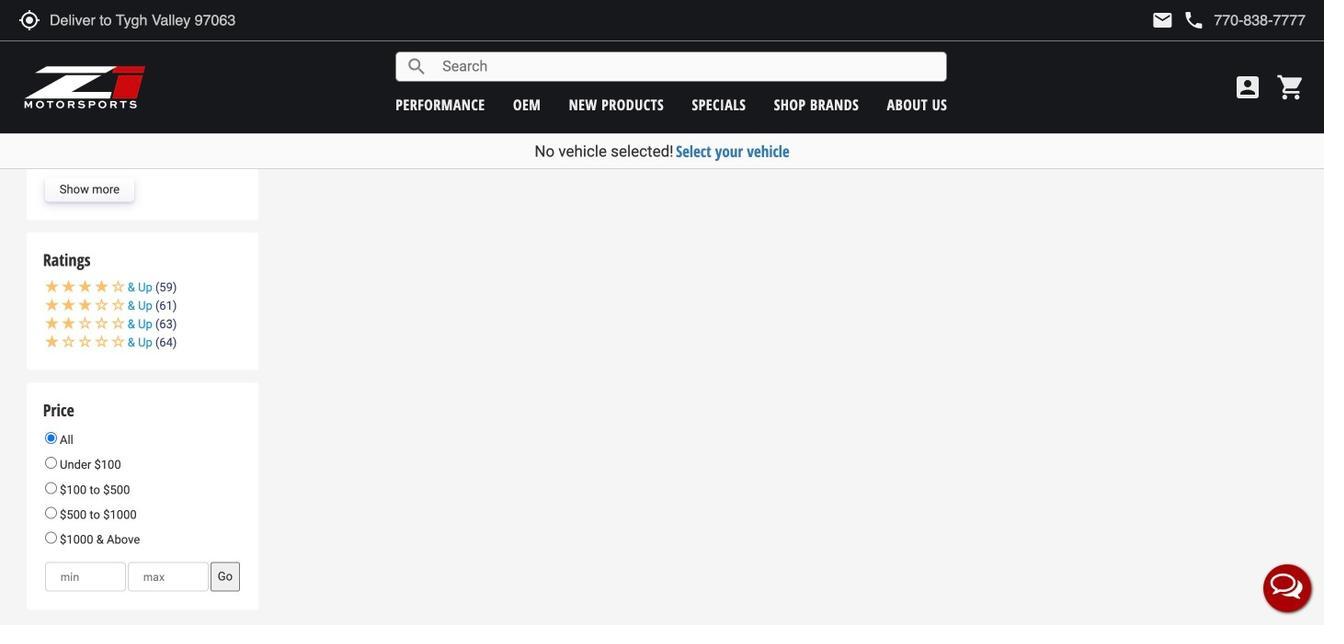 Task type: vqa. For each thing, say whether or not it's contained in the screenshot.
'$1,459.99'
no



Task type: describe. For each thing, give the bounding box(es) containing it.
max number field
[[128, 562, 209, 592]]

Search search field
[[428, 52, 947, 81]]



Task type: locate. For each thing, give the bounding box(es) containing it.
None checkbox
[[45, 9, 61, 25], [45, 33, 61, 49], [45, 57, 61, 73], [45, 81, 61, 97], [45, 9, 61, 25], [45, 33, 61, 49], [45, 57, 61, 73], [45, 81, 61, 97]]

None checkbox
[[45, 105, 61, 121], [45, 129, 61, 145], [45, 153, 61, 169], [45, 105, 61, 121], [45, 129, 61, 145], [45, 153, 61, 169]]

z1 motorsports logo image
[[23, 64, 147, 110]]

min number field
[[45, 562, 126, 592]]

None radio
[[45, 432, 57, 444], [45, 457, 57, 469], [45, 482, 57, 494], [45, 507, 57, 519], [45, 532, 57, 544], [45, 432, 57, 444], [45, 457, 57, 469], [45, 482, 57, 494], [45, 507, 57, 519], [45, 532, 57, 544]]



